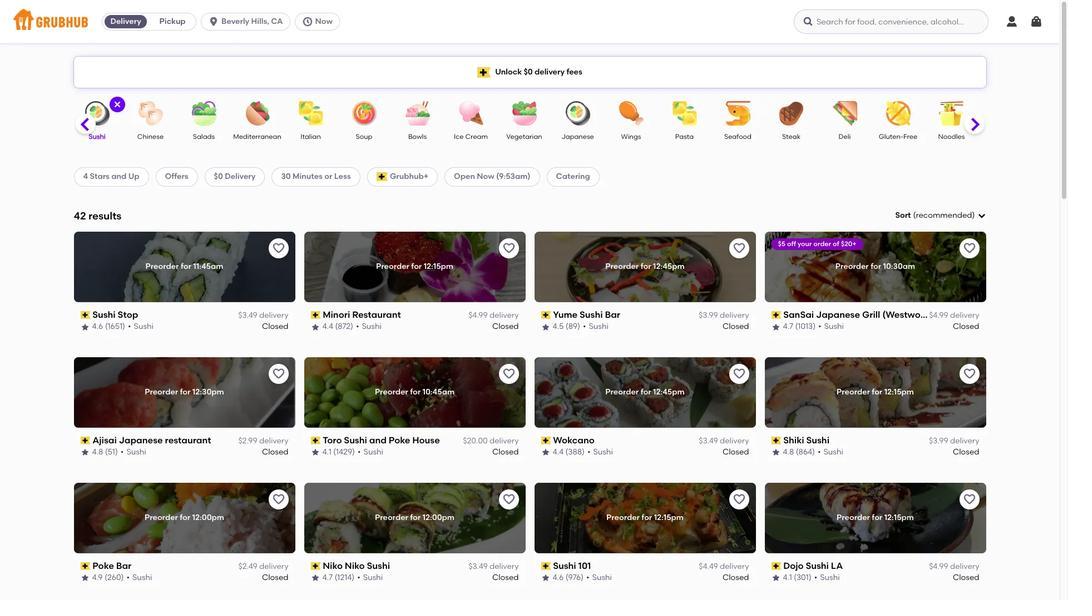 Task type: describe. For each thing, give the bounding box(es) containing it.
delivery for sushi 101
[[720, 562, 749, 572]]

subscription pass image for minori restaurant
[[311, 312, 321, 319]]

4 stars and up
[[83, 172, 139, 182]]

$3.99 for shiki sushi
[[929, 437, 949, 446]]

save this restaurant button for dojo sushi la
[[960, 490, 980, 510]]

• for sushi 101
[[587, 574, 590, 583]]

4.7 (1214)
[[322, 574, 355, 583]]

(
[[913, 211, 916, 220]]

preorder for 12:15pm for minori restaurant
[[376, 262, 453, 272]]

4.4 (388)
[[553, 448, 585, 458]]

offers
[[165, 172, 188, 182]]

stop
[[118, 310, 138, 320]]

mediterranean image
[[238, 101, 277, 126]]

save this restaurant button for niko niko sushi
[[499, 490, 519, 510]]

deli
[[839, 133, 851, 141]]

4.8 for ajisai japanese restaurant
[[92, 448, 103, 458]]

preorder for 12:00pm for poke bar
[[145, 514, 224, 523]]

toro sushi and poke house
[[323, 436, 440, 446]]

sushi stop
[[92, 310, 138, 320]]

pickup button
[[149, 13, 196, 31]]

less
[[334, 172, 351, 182]]

poke bar
[[92, 561, 132, 572]]

12:00pm for poke bar
[[192, 514, 224, 523]]

vegetarian image
[[505, 101, 544, 126]]

house
[[412, 436, 440, 446]]

• sushi for shiki sushi
[[818, 448, 844, 458]]

salads image
[[184, 101, 223, 126]]

• sushi for niko niko sushi
[[357, 574, 383, 583]]

shiki sushi
[[784, 436, 830, 446]]

italian
[[301, 133, 321, 141]]

• sushi for poke bar
[[127, 574, 152, 583]]

preorder for 12:45pm for wokcano
[[606, 388, 685, 397]]

pasta
[[675, 133, 694, 141]]

open
[[454, 172, 475, 182]]

save this restaurant button for shiki sushi
[[960, 364, 980, 384]]

(872)
[[335, 322, 353, 332]]

wings
[[621, 133, 641, 141]]

save this restaurant image for toro sushi and poke house
[[502, 368, 516, 381]]

$0 delivery
[[214, 172, 256, 182]]

12:15pm for minori restaurant
[[424, 262, 453, 272]]

none field containing sort
[[896, 210, 986, 222]]

shiki
[[784, 436, 804, 446]]

star icon image for yume sushi bar
[[541, 323, 550, 332]]

dojo sushi la
[[784, 561, 843, 572]]

beverly
[[222, 17, 249, 26]]

gluten free image
[[879, 101, 918, 126]]

preorder for 12:45pm for yume sushi bar
[[606, 262, 685, 272]]

ice cream
[[454, 133, 488, 141]]

gluten-
[[879, 133, 904, 141]]

toro
[[323, 436, 342, 446]]

sushi 101
[[553, 561, 591, 572]]

for for yume sushi bar
[[641, 262, 651, 272]]

(1429)
[[333, 448, 355, 458]]

12:15pm for dojo sushi la
[[885, 514, 914, 523]]

yume sushi bar
[[553, 310, 620, 320]]

$2.49 delivery
[[238, 562, 289, 572]]

unlock
[[495, 67, 522, 77]]

• sushi for wokcano
[[588, 448, 613, 458]]

1 horizontal spatial now
[[477, 172, 494, 182]]

for for toro sushi and poke house
[[410, 388, 421, 397]]

save this restaurant button for sushi 101
[[729, 490, 749, 510]]

preorder for 10:30am
[[836, 262, 915, 272]]

delivery for toro sushi and poke house
[[490, 437, 519, 446]]

grubhub plus flag logo image for grubhub+
[[377, 173, 388, 182]]

4.4 (872)
[[322, 322, 353, 332]]

1 horizontal spatial japanese
[[562, 133, 594, 141]]

4.6 for sushi stop
[[92, 322, 103, 332]]

sort
[[896, 211, 911, 220]]

sansai japanese grill (westwood)
[[784, 310, 936, 320]]

closed for sushi 101
[[723, 574, 749, 583]]

0 horizontal spatial bar
[[116, 561, 132, 572]]

preorder for ajisai japanese restaurant
[[145, 388, 178, 397]]

• for sansai japanese grill (westwood)
[[819, 322, 822, 332]]

4.5
[[553, 322, 564, 332]]

12:00pm for niko niko sushi
[[423, 514, 455, 523]]

12:45pm for yume sushi bar
[[653, 262, 685, 272]]

4
[[83, 172, 88, 182]]

sansai
[[784, 310, 814, 320]]

(976)
[[566, 574, 584, 583]]

12:30pm
[[192, 388, 224, 397]]

mediterranean
[[233, 133, 281, 141]]

fees
[[567, 67, 582, 77]]

0 horizontal spatial poke
[[92, 561, 114, 572]]

• sushi for ajisai japanese restaurant
[[121, 448, 146, 458]]

cream
[[465, 133, 488, 141]]

ice
[[454, 133, 464, 141]]

delivery for poke bar
[[259, 562, 289, 572]]

$20+
[[841, 240, 857, 248]]

4.1 for dojo sushi la
[[783, 574, 792, 583]]

chinese
[[137, 133, 164, 141]]

noodles image
[[932, 101, 971, 126]]

vegetarian
[[507, 133, 542, 141]]

11:45am
[[193, 262, 223, 272]]

italian image
[[291, 101, 330, 126]]

1 niko from the left
[[323, 561, 343, 572]]

closed for dojo sushi la
[[953, 574, 980, 583]]

dojo
[[784, 561, 804, 572]]

for for wokcano
[[641, 388, 651, 397]]

star icon image for poke bar
[[80, 574, 89, 583]]

$4.99 delivery for dojo sushi la
[[929, 562, 980, 572]]

preorder for 12:00pm for niko niko sushi
[[375, 514, 455, 523]]

$3.49 for niko niko sushi
[[469, 562, 488, 572]]

for for shiki sushi
[[872, 388, 883, 397]]

delivery for sansai japanese grill (westwood)
[[950, 311, 980, 321]]

4.4 for wokcano
[[553, 448, 564, 458]]

wings image
[[612, 101, 651, 126]]

save this restaurant image for wokcano
[[733, 368, 746, 381]]

results
[[88, 210, 122, 222]]

of
[[833, 240, 840, 248]]

closed for niko niko sushi
[[492, 574, 519, 583]]

off
[[787, 240, 796, 248]]

save this restaurant button for toro sushi and poke house
[[499, 364, 519, 384]]

$2.99
[[238, 437, 257, 446]]

4.8 for shiki sushi
[[783, 448, 794, 458]]

seafood
[[725, 133, 752, 141]]

2 horizontal spatial svg image
[[1005, 15, 1019, 28]]

30
[[281, 172, 291, 182]]

preorder for wokcano
[[606, 388, 639, 397]]

free
[[904, 133, 918, 141]]

(westwood)
[[883, 310, 936, 320]]

save this restaurant image for sushi 101
[[733, 493, 746, 507]]

preorder for 12:30pm
[[145, 388, 224, 397]]

order
[[814, 240, 831, 248]]

star icon image for sushi stop
[[80, 323, 89, 332]]

delivery for yume sushi bar
[[720, 311, 749, 321]]

$4.99 for minori restaurant
[[469, 311, 488, 321]]

unlock $0 delivery fees
[[495, 67, 582, 77]]

preorder for sushi 101
[[607, 514, 640, 523]]

(864)
[[796, 448, 815, 458]]

1 horizontal spatial bar
[[605, 310, 620, 320]]

30 minutes or less
[[281, 172, 351, 182]]

save this restaurant image for yume sushi bar
[[733, 242, 746, 255]]

$4.99 delivery for minori restaurant
[[469, 311, 519, 321]]

closed for yume sushi bar
[[723, 322, 749, 332]]

grill
[[862, 310, 880, 320]]

japanese for ajisai japanese restaurant
[[119, 436, 163, 446]]

main navigation navigation
[[0, 0, 1060, 43]]

42
[[74, 210, 86, 222]]

preorder for shiki sushi
[[837, 388, 870, 397]]

1 vertical spatial delivery
[[225, 172, 256, 182]]

and for stars
[[111, 172, 127, 182]]

12:45pm for wokcano
[[653, 388, 685, 397]]

deli image
[[825, 101, 864, 126]]

• for toro sushi and poke house
[[358, 448, 361, 458]]

preorder for 10:45am
[[375, 388, 455, 397]]

save this restaurant button for yume sushi bar
[[729, 239, 749, 259]]

wokcano
[[553, 436, 595, 446]]

hills,
[[251, 17, 269, 26]]

101
[[578, 561, 591, 572]]

4.9 (260)
[[92, 574, 124, 583]]

save this restaurant image for sushi stop
[[272, 242, 285, 255]]

$20.00
[[463, 437, 488, 446]]

$4.49
[[699, 562, 718, 572]]

recommended
[[916, 211, 972, 220]]

preorder for poke bar
[[145, 514, 178, 523]]



Task type: locate. For each thing, give the bounding box(es) containing it.
$3.99 delivery for yume sushi bar
[[699, 311, 749, 321]]

0 vertical spatial 4.1
[[322, 448, 331, 458]]

star icon image left 4.8 (864)
[[772, 449, 780, 458]]

subscription pass image left dojo
[[772, 563, 781, 571]]

2 horizontal spatial $3.49 delivery
[[699, 437, 749, 446]]

grubhub plus flag logo image left grubhub+
[[377, 173, 388, 182]]

soup image
[[345, 101, 384, 126]]

star icon image for niko niko sushi
[[311, 574, 320, 583]]

4.6 left (976)
[[553, 574, 564, 583]]

star icon image left 4.4 (388)
[[541, 449, 550, 458]]

subscription pass image for niko niko sushi
[[311, 563, 321, 571]]

svg image
[[1005, 15, 1019, 28], [302, 16, 313, 27], [113, 100, 122, 109]]

niko up (1214)
[[345, 561, 365, 572]]

•
[[128, 322, 131, 332], [356, 322, 359, 332], [583, 322, 586, 332], [819, 322, 822, 332], [121, 448, 124, 458], [358, 448, 361, 458], [588, 448, 591, 458], [818, 448, 821, 458], [127, 574, 130, 583], [357, 574, 360, 583], [587, 574, 590, 583], [814, 574, 818, 583]]

closed for wokcano
[[723, 448, 749, 458]]

subscription pass image left minori
[[311, 312, 321, 319]]

svg image inside beverly hills, ca button
[[208, 16, 219, 27]]

(1013)
[[795, 322, 816, 332]]

4.1
[[322, 448, 331, 458], [783, 574, 792, 583]]

2 vertical spatial $3.49
[[469, 562, 488, 572]]

4.5 (89)
[[553, 322, 580, 332]]

0 horizontal spatial and
[[111, 172, 127, 182]]

1 vertical spatial $3.99
[[929, 437, 949, 446]]

subscription pass image
[[80, 312, 90, 319], [311, 312, 321, 319], [772, 312, 781, 319], [311, 437, 321, 445], [311, 563, 321, 571], [541, 563, 551, 571], [772, 563, 781, 571]]

for for ajisai japanese restaurant
[[180, 388, 191, 397]]

svg image inside field
[[977, 212, 986, 220]]

None field
[[896, 210, 986, 222]]

1 vertical spatial poke
[[92, 561, 114, 572]]

for for dojo sushi la
[[872, 514, 883, 523]]

preorder for sansai japanese grill (westwood)
[[836, 262, 869, 272]]

• sushi for sushi 101
[[587, 574, 612, 583]]

for for sushi 101
[[642, 514, 652, 523]]

1 horizontal spatial and
[[369, 436, 387, 446]]

save this restaurant image for dojo sushi la
[[963, 493, 976, 507]]

subscription pass image left "sushi stop"
[[80, 312, 90, 319]]

• down niko niko sushi
[[357, 574, 360, 583]]

2 horizontal spatial japanese
[[816, 310, 860, 320]]

1 horizontal spatial $0
[[524, 67, 533, 77]]

star icon image for shiki sushi
[[772, 449, 780, 458]]

• for sushi stop
[[128, 322, 131, 332]]

10:30am
[[883, 262, 915, 272]]

0 vertical spatial bar
[[605, 310, 620, 320]]

0 vertical spatial $0
[[524, 67, 533, 77]]

delivery for minori restaurant
[[490, 311, 519, 321]]

(89)
[[566, 322, 580, 332]]

1 vertical spatial $3.49 delivery
[[699, 437, 749, 446]]

for for minori restaurant
[[411, 262, 422, 272]]

42 results
[[74, 210, 122, 222]]

$3.49 delivery
[[238, 311, 289, 321], [699, 437, 749, 446], [469, 562, 519, 572]]

$0 right unlock
[[524, 67, 533, 77]]

pickup
[[159, 17, 186, 26]]

4.4 down minori
[[322, 322, 333, 332]]

0 horizontal spatial $3.99 delivery
[[699, 311, 749, 321]]

1 horizontal spatial 4.6
[[553, 574, 564, 583]]

$0 right offers
[[214, 172, 223, 182]]

subscription pass image for sushi stop
[[80, 312, 90, 319]]

0 horizontal spatial $3.99
[[699, 311, 718, 321]]

now inside button
[[315, 17, 333, 26]]

save this restaurant button for ajisai japanese restaurant
[[268, 364, 289, 384]]

star icon image for wokcano
[[541, 449, 550, 458]]

0 horizontal spatial svg image
[[113, 100, 122, 109]]

grubhub plus flag logo image left unlock
[[478, 67, 491, 78]]

soup
[[356, 133, 372, 141]]

2 preorder for 12:00pm from the left
[[375, 514, 455, 523]]

delivery for niko niko sushi
[[490, 562, 519, 572]]

2 preorder for 12:45pm from the top
[[606, 388, 685, 397]]

noodles
[[938, 133, 965, 141]]

• sushi down toro sushi and poke house
[[358, 448, 383, 458]]

beverly hills, ca button
[[201, 13, 295, 31]]

1 horizontal spatial $3.99
[[929, 437, 949, 446]]

(9:53am)
[[496, 172, 531, 182]]

$4.99 for dojo sushi la
[[929, 562, 949, 572]]

grubhub plus flag logo image
[[478, 67, 491, 78], [377, 173, 388, 182]]

niko niko sushi
[[323, 561, 390, 572]]

2 vertical spatial $3.49 delivery
[[469, 562, 519, 572]]

subscription pass image for toro sushi and poke house
[[311, 437, 321, 445]]

niko
[[323, 561, 343, 572], [345, 561, 365, 572]]

10:45am
[[423, 388, 455, 397]]

4.1 (301)
[[783, 574, 812, 583]]

0 vertical spatial 4.7
[[783, 322, 794, 332]]

• sushi for yume sushi bar
[[583, 322, 609, 332]]

0 horizontal spatial delivery
[[110, 17, 141, 26]]

save this restaurant image for ajisai japanese restaurant
[[272, 368, 285, 381]]

save this restaurant image for poke bar
[[272, 493, 285, 507]]

star icon image left 4.1 (301)
[[772, 574, 780, 583]]

1 vertical spatial japanese
[[816, 310, 860, 320]]

• sushi down niko niko sushi
[[357, 574, 383, 583]]

subscription pass image left ajisai
[[80, 437, 90, 445]]

ajisai japanese restaurant
[[92, 436, 211, 446]]

niko up 4.7 (1214)
[[323, 561, 343, 572]]

$4.49 delivery
[[699, 562, 749, 572]]

delivery inside button
[[110, 17, 141, 26]]

delivery for ajisai japanese restaurant
[[259, 437, 289, 446]]

star icon image left 4.7 (1013)
[[772, 323, 780, 332]]

$3.49 delivery for sushi stop
[[238, 311, 289, 321]]

0 horizontal spatial niko
[[323, 561, 343, 572]]

4.7 for niko niko sushi
[[322, 574, 333, 583]]

1 vertical spatial now
[[477, 172, 494, 182]]

12:15pm
[[424, 262, 453, 272], [885, 388, 914, 397], [654, 514, 684, 523], [885, 514, 914, 523]]

subscription pass image for yume sushi bar
[[541, 312, 551, 319]]

subscription pass image left the shiki
[[772, 437, 781, 445]]

4.7 left (1214)
[[322, 574, 333, 583]]

preorder for 12:15pm for dojo sushi la
[[837, 514, 914, 523]]

closed for minori restaurant
[[492, 322, 519, 332]]

$5
[[778, 240, 786, 248]]

sushi image
[[78, 101, 117, 126]]

1 vertical spatial preorder for 12:45pm
[[606, 388, 685, 397]]

subscription pass image for dojo sushi la
[[772, 563, 781, 571]]

• right (51)
[[121, 448, 124, 458]]

$3.49 delivery for wokcano
[[699, 437, 749, 446]]

catering
[[556, 172, 590, 182]]

0 horizontal spatial $3.49
[[238, 311, 257, 321]]

• sushi right (864) on the bottom right
[[818, 448, 844, 458]]

• sushi right (1013)
[[819, 322, 844, 332]]

star icon image left 4.7 (1214)
[[311, 574, 320, 583]]

delivery left pickup
[[110, 17, 141, 26]]

subscription pass image for shiki sushi
[[772, 437, 781, 445]]

or
[[325, 172, 332, 182]]

• sushi down yume sushi bar
[[583, 322, 609, 332]]

poke up 4.9 (260)
[[92, 561, 114, 572]]

0 horizontal spatial $3.49 delivery
[[238, 311, 289, 321]]

• right (1013)
[[819, 322, 822, 332]]

pasta image
[[665, 101, 704, 126]]

$5 off your order of $20+
[[778, 240, 857, 248]]

delivery for dojo sushi la
[[950, 562, 980, 572]]

japanese for sansai japanese grill (westwood)
[[816, 310, 860, 320]]

subscription pass image left the yume at the right
[[541, 312, 551, 319]]

• sushi down 101
[[587, 574, 612, 583]]

• right (260)
[[127, 574, 130, 583]]

0 vertical spatial $3.49
[[238, 311, 257, 321]]

now
[[315, 17, 333, 26], [477, 172, 494, 182]]

save this restaurant image
[[272, 242, 285, 255], [733, 242, 746, 255], [272, 368, 285, 381], [502, 368, 516, 381], [733, 368, 746, 381], [963, 368, 976, 381], [733, 493, 746, 507], [963, 493, 976, 507]]

now right open
[[477, 172, 494, 182]]

1 vertical spatial 4.6
[[553, 574, 564, 583]]

open now (9:53am)
[[454, 172, 531, 182]]

japanese down japanese 'image'
[[562, 133, 594, 141]]

1 vertical spatial grubhub plus flag logo image
[[377, 173, 388, 182]]

12:00pm
[[192, 514, 224, 523], [423, 514, 455, 523]]

seafood image
[[719, 101, 758, 126]]

• for niko niko sushi
[[357, 574, 360, 583]]

preorder for 12:15pm for shiki sushi
[[837, 388, 914, 397]]

4.1 down toro
[[322, 448, 331, 458]]

preorder
[[146, 262, 179, 272], [376, 262, 410, 272], [606, 262, 639, 272], [836, 262, 869, 272], [145, 388, 178, 397], [375, 388, 408, 397], [606, 388, 639, 397], [837, 388, 870, 397], [145, 514, 178, 523], [375, 514, 408, 523], [607, 514, 640, 523], [837, 514, 870, 523]]

save this restaurant image
[[502, 242, 516, 255], [963, 242, 976, 255], [272, 493, 285, 507], [502, 493, 516, 507]]

steak image
[[772, 101, 811, 126]]

1 preorder for 12:00pm from the left
[[145, 514, 224, 523]]

1 vertical spatial and
[[369, 436, 387, 446]]

for for sushi stop
[[181, 262, 191, 272]]

Search for food, convenience, alcohol... search field
[[794, 9, 989, 34]]

restaurant
[[352, 310, 401, 320]]

japanese left grill
[[816, 310, 860, 320]]

subscription pass image for ajisai japanese restaurant
[[80, 437, 90, 445]]

chinese image
[[131, 101, 170, 126]]

star icon image for sansai japanese grill (westwood)
[[772, 323, 780, 332]]

• sushi down ajisai japanese restaurant at left
[[121, 448, 146, 458]]

closed for toro sushi and poke house
[[492, 448, 519, 458]]

1 horizontal spatial 4.4
[[553, 448, 564, 458]]

• sushi for minori restaurant
[[356, 322, 382, 332]]

0 horizontal spatial 4.6
[[92, 322, 103, 332]]

)
[[972, 211, 975, 220]]

delivery
[[535, 67, 565, 77], [259, 311, 289, 321], [490, 311, 519, 321], [720, 311, 749, 321], [950, 311, 980, 321], [259, 437, 289, 446], [490, 437, 519, 446], [720, 437, 749, 446], [950, 437, 980, 446], [259, 562, 289, 572], [490, 562, 519, 572], [720, 562, 749, 572], [950, 562, 980, 572]]

4.1 for toro sushi and poke house
[[322, 448, 331, 458]]

1 vertical spatial 4.4
[[553, 448, 564, 458]]

ajisai
[[92, 436, 117, 446]]

0 vertical spatial poke
[[389, 436, 410, 446]]

• sushi down stop
[[128, 322, 154, 332]]

1 vertical spatial 12:45pm
[[653, 388, 685, 397]]

subscription pass image left wokcano
[[541, 437, 551, 445]]

subscription pass image left sushi 101 on the bottom right of the page
[[541, 563, 551, 571]]

1 horizontal spatial 12:00pm
[[423, 514, 455, 523]]

closed for ajisai japanese restaurant
[[262, 448, 289, 458]]

4.8 (864)
[[783, 448, 815, 458]]

• sushi right (388)
[[588, 448, 613, 458]]

subscription pass image for poke bar
[[80, 563, 90, 571]]

2 niko from the left
[[345, 561, 365, 572]]

4.7 down sansai
[[783, 322, 794, 332]]

minori restaurant
[[323, 310, 401, 320]]

star icon image
[[80, 323, 89, 332], [311, 323, 320, 332], [541, 323, 550, 332], [772, 323, 780, 332], [80, 449, 89, 458], [311, 449, 320, 458], [541, 449, 550, 458], [772, 449, 780, 458], [80, 574, 89, 583], [311, 574, 320, 583], [541, 574, 550, 583], [772, 574, 780, 583]]

0 vertical spatial preorder for 12:45pm
[[606, 262, 685, 272]]

2 12:45pm from the top
[[653, 388, 685, 397]]

• sushi right (260)
[[127, 574, 152, 583]]

save this restaurant image for minori restaurant
[[502, 242, 516, 255]]

1 horizontal spatial 4.1
[[783, 574, 792, 583]]

poke left house
[[389, 436, 410, 446]]

• for ajisai japanese restaurant
[[121, 448, 124, 458]]

2 4.8 from the left
[[783, 448, 794, 458]]

$0
[[524, 67, 533, 77], [214, 172, 223, 182]]

subscription pass image left toro
[[311, 437, 321, 445]]

delivery for wokcano
[[720, 437, 749, 446]]

subscription pass image left niko niko sushi
[[311, 563, 321, 571]]

delivery button
[[102, 13, 149, 31]]

delivery for shiki sushi
[[950, 437, 980, 446]]

4.1 down dojo
[[783, 574, 792, 583]]

svg image inside now button
[[302, 16, 313, 27]]

• down the dojo sushi la
[[814, 574, 818, 583]]

1 horizontal spatial svg image
[[302, 16, 313, 27]]

star icon image left 4.6 (976)
[[541, 574, 550, 583]]

• for yume sushi bar
[[583, 322, 586, 332]]

(51)
[[105, 448, 118, 458]]

star icon image left 4.4 (872)
[[311, 323, 320, 332]]

stars
[[90, 172, 110, 182]]

4.6 left (1651)
[[92, 322, 103, 332]]

minutes
[[293, 172, 323, 182]]

1 horizontal spatial $3.49
[[469, 562, 488, 572]]

• sushi for toro sushi and poke house
[[358, 448, 383, 458]]

save this restaurant button for wokcano
[[729, 364, 749, 384]]

subscription pass image left sansai
[[772, 312, 781, 319]]

1 horizontal spatial delivery
[[225, 172, 256, 182]]

1 horizontal spatial $3.49 delivery
[[469, 562, 519, 572]]

$3.99 delivery
[[699, 311, 749, 321], [929, 437, 980, 446]]

(1214)
[[335, 574, 355, 583]]

• sushi down the la
[[814, 574, 840, 583]]

0 vertical spatial grubhub plus flag logo image
[[478, 67, 491, 78]]

1 horizontal spatial niko
[[345, 561, 365, 572]]

4.8 down the shiki
[[783, 448, 794, 458]]

beverly hills, ca
[[222, 17, 283, 26]]

preorder for niko niko sushi
[[375, 514, 408, 523]]

bar up (260)
[[116, 561, 132, 572]]

star icon image for dojo sushi la
[[772, 574, 780, 583]]

0 horizontal spatial 4.7
[[322, 574, 333, 583]]

0 horizontal spatial $0
[[214, 172, 223, 182]]

0 vertical spatial delivery
[[110, 17, 141, 26]]

preorder for 12:45pm
[[606, 262, 685, 272], [606, 388, 685, 397]]

svg image
[[1030, 15, 1043, 28], [208, 16, 219, 27], [803, 16, 814, 27], [977, 212, 986, 220]]

star icon image left 4.9
[[80, 574, 89, 583]]

• down 101
[[587, 574, 590, 583]]

$3.49 delivery for niko niko sushi
[[469, 562, 519, 572]]

1 vertical spatial 4.7
[[322, 574, 333, 583]]

ca
[[271, 17, 283, 26]]

1 12:00pm from the left
[[192, 514, 224, 523]]

$2.49
[[238, 562, 257, 572]]

0 vertical spatial 4.6
[[92, 322, 103, 332]]

and left up at left
[[111, 172, 127, 182]]

bar right the yume at the right
[[605, 310, 620, 320]]

1 vertical spatial $3.49
[[699, 437, 718, 446]]

0 horizontal spatial japanese
[[119, 436, 163, 446]]

1 horizontal spatial 4.8
[[783, 448, 794, 458]]

2 horizontal spatial $3.49
[[699, 437, 718, 446]]

0 horizontal spatial grubhub plus flag logo image
[[377, 173, 388, 182]]

4.1 (1429)
[[322, 448, 355, 458]]

0 horizontal spatial preorder for 12:00pm
[[145, 514, 224, 523]]

4.4 left (388)
[[553, 448, 564, 458]]

• for shiki sushi
[[818, 448, 821, 458]]

4.8
[[92, 448, 103, 458], [783, 448, 794, 458]]

0 vertical spatial japanese
[[562, 133, 594, 141]]

sushi
[[89, 133, 106, 141], [92, 310, 116, 320], [580, 310, 603, 320], [134, 322, 154, 332], [362, 322, 382, 332], [589, 322, 609, 332], [824, 322, 844, 332], [344, 436, 367, 446], [807, 436, 830, 446], [127, 448, 146, 458], [364, 448, 383, 458], [593, 448, 613, 458], [824, 448, 844, 458], [367, 561, 390, 572], [553, 561, 576, 572], [806, 561, 829, 572], [132, 574, 152, 583], [363, 574, 383, 583], [592, 574, 612, 583], [820, 574, 840, 583]]

star icon image left 4.6 (1651)
[[80, 323, 89, 332]]

and right toro
[[369, 436, 387, 446]]

japanese
[[562, 133, 594, 141], [816, 310, 860, 320], [119, 436, 163, 446]]

for
[[181, 262, 191, 272], [411, 262, 422, 272], [641, 262, 651, 272], [871, 262, 881, 272], [180, 388, 191, 397], [410, 388, 421, 397], [641, 388, 651, 397], [872, 388, 883, 397], [180, 514, 190, 523], [410, 514, 421, 523], [642, 514, 652, 523], [872, 514, 883, 523]]

12:45pm
[[653, 262, 685, 272], [653, 388, 685, 397]]

0 vertical spatial $3.99 delivery
[[699, 311, 749, 321]]

up
[[128, 172, 139, 182]]

steak
[[782, 133, 801, 141]]

subscription pass image for sansai japanese grill (westwood)
[[772, 312, 781, 319]]

closed for sushi stop
[[262, 322, 289, 332]]

star icon image left '4.5'
[[541, 323, 550, 332]]

star icon image for sushi 101
[[541, 574, 550, 583]]

• right (89)
[[583, 322, 586, 332]]

0 horizontal spatial 4.1
[[322, 448, 331, 458]]

4.9
[[92, 574, 103, 583]]

bowls image
[[398, 101, 437, 126]]

1 vertical spatial bar
[[116, 561, 132, 572]]

minori
[[323, 310, 350, 320]]

japanese right ajisai
[[119, 436, 163, 446]]

preorder for 12:00pm
[[145, 514, 224, 523], [375, 514, 455, 523]]

0 vertical spatial 12:45pm
[[653, 262, 685, 272]]

japanese image
[[558, 101, 597, 126]]

$3.49
[[238, 311, 257, 321], [699, 437, 718, 446], [469, 562, 488, 572]]

2 vertical spatial japanese
[[119, 436, 163, 446]]

star icon image left 4.1 (1429)
[[311, 449, 320, 458]]

1 preorder for 12:45pm from the top
[[606, 262, 685, 272]]

preorder for toro sushi and poke house
[[375, 388, 408, 397]]

1 horizontal spatial 4.7
[[783, 322, 794, 332]]

0 vertical spatial now
[[315, 17, 333, 26]]

delivery down mediterranean at the top of the page
[[225, 172, 256, 182]]

• down stop
[[128, 322, 131, 332]]

subscription pass image left poke bar
[[80, 563, 90, 571]]

1 vertical spatial $3.99 delivery
[[929, 437, 980, 446]]

restaurant
[[165, 436, 211, 446]]

• right (1429)
[[358, 448, 361, 458]]

star icon image for ajisai japanese restaurant
[[80, 449, 89, 458]]

0 horizontal spatial now
[[315, 17, 333, 26]]

• down minori restaurant on the left of the page
[[356, 322, 359, 332]]

0 horizontal spatial 12:00pm
[[192, 514, 224, 523]]

$3.99 delivery for shiki sushi
[[929, 437, 980, 446]]

4.4 for minori restaurant
[[322, 322, 333, 332]]

1 vertical spatial $0
[[214, 172, 223, 182]]

star icon image for minori restaurant
[[311, 323, 320, 332]]

4.8 (51)
[[92, 448, 118, 458]]

subscription pass image
[[541, 312, 551, 319], [80, 437, 90, 445], [541, 437, 551, 445], [772, 437, 781, 445], [80, 563, 90, 571]]

0 vertical spatial 4.4
[[322, 322, 333, 332]]

0 vertical spatial $3.49 delivery
[[238, 311, 289, 321]]

grubhub+
[[390, 172, 429, 182]]

star icon image for toro sushi and poke house
[[311, 449, 320, 458]]

• right (388)
[[588, 448, 591, 458]]

4.7
[[783, 322, 794, 332], [322, 574, 333, 583]]

yume
[[553, 310, 578, 320]]

12:15pm for shiki sushi
[[885, 388, 914, 397]]

1 vertical spatial 4.1
[[783, 574, 792, 583]]

0 horizontal spatial 4.8
[[92, 448, 103, 458]]

1 12:45pm from the top
[[653, 262, 685, 272]]

save this restaurant image for shiki sushi
[[963, 368, 976, 381]]

1 4.8 from the left
[[92, 448, 103, 458]]

1 horizontal spatial $3.99 delivery
[[929, 437, 980, 446]]

0 vertical spatial $3.99
[[699, 311, 718, 321]]

• for minori restaurant
[[356, 322, 359, 332]]

$4.99 delivery for sansai japanese grill (westwood)
[[929, 311, 980, 321]]

4.8 left (51)
[[92, 448, 103, 458]]

2 12:00pm from the left
[[423, 514, 455, 523]]

1 horizontal spatial poke
[[389, 436, 410, 446]]

$2.99 delivery
[[238, 437, 289, 446]]

0 vertical spatial and
[[111, 172, 127, 182]]

(301)
[[794, 574, 812, 583]]

ice cream image
[[452, 101, 491, 126]]

star icon image left 4.8 (51)
[[80, 449, 89, 458]]

preorder for sushi stop
[[146, 262, 179, 272]]

closed for shiki sushi
[[953, 448, 980, 458]]

• right (864) on the bottom right
[[818, 448, 821, 458]]

now right ca on the top left of page
[[315, 17, 333, 26]]

bar
[[605, 310, 620, 320], [116, 561, 132, 572]]

salads
[[193, 133, 215, 141]]

1 horizontal spatial preorder for 12:00pm
[[375, 514, 455, 523]]

1 horizontal spatial grubhub plus flag logo image
[[478, 67, 491, 78]]

$3.99 for yume sushi bar
[[699, 311, 718, 321]]

• sushi down minori restaurant on the left of the page
[[356, 322, 382, 332]]

$4.99 delivery
[[469, 311, 519, 321], [929, 311, 980, 321], [929, 562, 980, 572]]

0 horizontal spatial 4.4
[[322, 322, 333, 332]]

preorder for 12:15pm for sushi 101
[[607, 514, 684, 523]]



Task type: vqa. For each thing, say whether or not it's contained in the screenshot.
Preorder For 11:45Am
yes



